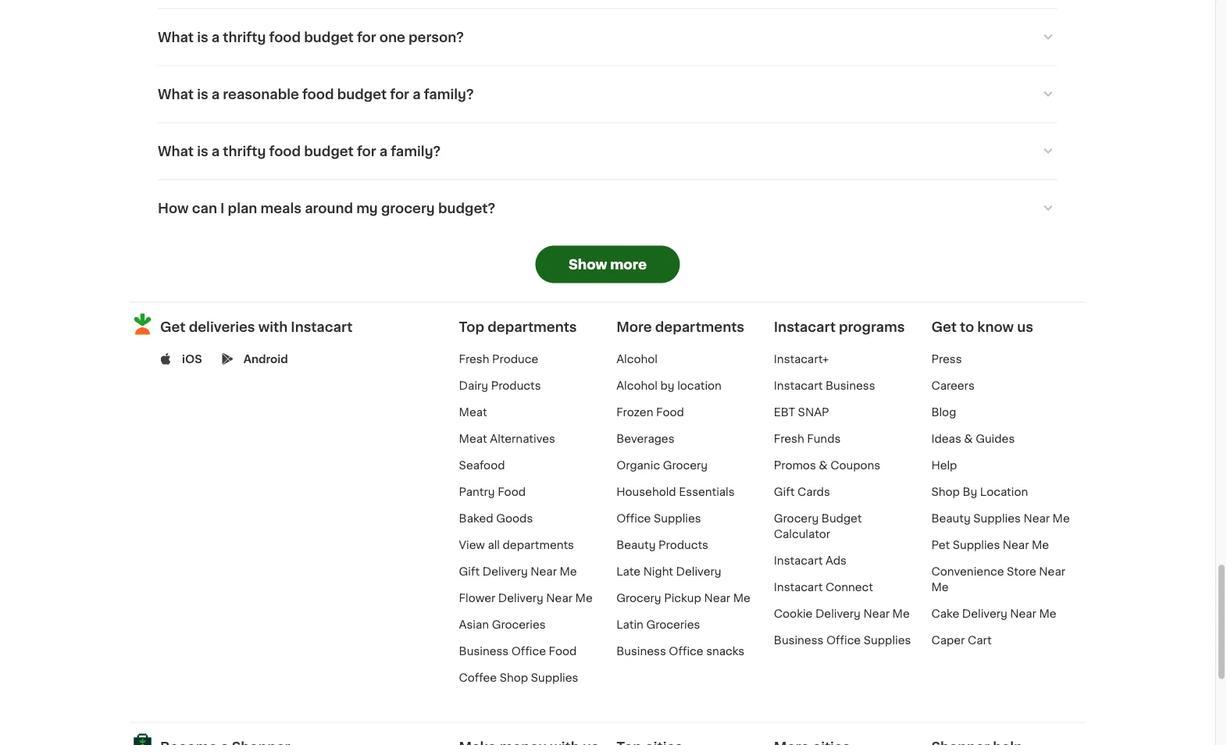 Task type: vqa. For each thing, say whether or not it's contained in the screenshot.
first is from the top of the page
yes



Task type: describe. For each thing, give the bounding box(es) containing it.
food for what is a thrifty food budget for one person?
[[269, 31, 301, 44]]

show
[[569, 258, 607, 272]]

ideas & guides
[[932, 434, 1015, 445]]

instacart right with
[[291, 321, 353, 334]]

seafood link
[[459, 460, 505, 471]]

grocery budget calculator link
[[774, 513, 862, 540]]

alcohol for alcohol link
[[617, 354, 658, 365]]

fresh for fresh funds
[[774, 434, 805, 445]]

office for business office food
[[512, 646, 546, 657]]

how
[[158, 202, 189, 215]]

deliveries
[[189, 321, 255, 334]]

blog link
[[932, 407, 957, 418]]

food for what is a thrifty food budget for a family?
[[269, 145, 301, 158]]

business up snap
[[826, 381, 876, 391]]

organic grocery
[[617, 460, 708, 471]]

groceries for top
[[492, 620, 546, 631]]

gift for gift delivery near me
[[459, 566, 480, 577]]

for for what is a thrifty food budget for one person?
[[357, 31, 376, 44]]

by
[[661, 381, 675, 391]]

get for get deliveries with instacart
[[160, 321, 186, 334]]

beverages
[[617, 434, 675, 445]]

departments up gift delivery near me link
[[503, 540, 574, 551]]

alcohol link
[[617, 354, 658, 365]]

office supplies
[[617, 513, 701, 524]]

meat alternatives
[[459, 434, 555, 445]]

is for what is a reasonable food budget for a family?
[[197, 88, 208, 101]]

instacart for instacart programs
[[774, 321, 836, 334]]

me for convenience store near me
[[932, 582, 949, 593]]

get to know us
[[932, 321, 1034, 334]]

fresh funds link
[[774, 434, 841, 445]]

pantry
[[459, 487, 495, 498]]

baked goods
[[459, 513, 533, 524]]

more
[[610, 258, 647, 272]]

frozen food
[[617, 407, 684, 418]]

convenience
[[932, 566, 1004, 577]]

business office food
[[459, 646, 577, 657]]

funds
[[807, 434, 841, 445]]

a for what is a thrifty food budget for a family?
[[212, 145, 220, 158]]

location
[[980, 487, 1028, 498]]

meat for meat alternatives
[[459, 434, 487, 445]]

near for flower delivery near me
[[546, 593, 573, 604]]

instacart for instacart ads
[[774, 556, 823, 566]]

thrifty for what is a thrifty food budget for a family?
[[223, 145, 266, 158]]

calculator
[[774, 529, 831, 540]]

supplies for office
[[654, 513, 701, 524]]

budget for what is a thrifty food budget for a family?
[[304, 145, 354, 158]]

show more
[[569, 258, 647, 272]]

cookie delivery near me
[[774, 609, 910, 620]]

thrifty for what is a thrifty food budget for one person?
[[223, 31, 266, 44]]

beverages link
[[617, 434, 675, 445]]

i
[[220, 202, 225, 215]]

pantry food
[[459, 487, 526, 498]]

meat for meat link
[[459, 407, 487, 418]]

supplies down cookie delivery near me at the bottom of page
[[864, 635, 911, 646]]

late night delivery link
[[617, 566, 722, 577]]

android link
[[244, 352, 288, 367]]

asian
[[459, 620, 489, 631]]

snacks
[[706, 646, 745, 657]]

seafood
[[459, 460, 505, 471]]

instacart business
[[774, 381, 876, 391]]

ebt snap link
[[774, 407, 829, 418]]

what for what is a reasonable food budget for a family?
[[158, 88, 194, 101]]

me for flower delivery near me
[[575, 593, 593, 604]]

essentials
[[679, 487, 735, 498]]

plan
[[228, 202, 257, 215]]

near for gift delivery near me
[[531, 566, 557, 577]]

me for pet supplies near me
[[1032, 540, 1049, 551]]

help link
[[932, 460, 958, 471]]

1 horizontal spatial food
[[549, 646, 577, 657]]

me for gift delivery near me
[[560, 566, 577, 577]]

gift cards
[[774, 487, 830, 498]]

all
[[488, 540, 500, 551]]

delivery for get
[[962, 609, 1008, 620]]

fresh produce
[[459, 354, 539, 365]]

beauty for beauty products
[[617, 540, 656, 551]]

alcohol by location link
[[617, 381, 722, 391]]

android
[[244, 354, 288, 365]]

asian groceries link
[[459, 620, 546, 631]]

business office supplies link
[[774, 635, 911, 646]]

business office snacks link
[[617, 646, 745, 657]]

ios link
[[182, 352, 202, 367]]

organic
[[617, 460, 660, 471]]

2 instacart shopper app logo image from the top
[[130, 732, 155, 745]]

get for get to know us
[[932, 321, 957, 334]]

grocery pickup near me link
[[617, 593, 751, 604]]

coffee shop supplies link
[[459, 673, 578, 684]]

family? for what is a thrifty food budget for a family?
[[391, 145, 441, 158]]

me for beauty supplies near me
[[1053, 513, 1070, 524]]

departments for more departments
[[655, 321, 745, 334]]

how can i plan meals around my grocery budget?
[[158, 202, 495, 215]]

1 instacart shopper app logo image from the top
[[130, 312, 155, 338]]

gift for gift cards
[[774, 487, 795, 498]]

snap
[[798, 407, 829, 418]]

budget
[[822, 513, 862, 524]]

products for dairy products
[[491, 381, 541, 391]]

grocery for grocery budget calculator
[[774, 513, 819, 524]]

careers
[[932, 381, 975, 391]]

is for what is a thrifty food budget for a family?
[[197, 145, 208, 158]]

near for convenience store near me
[[1039, 566, 1066, 577]]

cake delivery near me
[[932, 609, 1057, 620]]

instacart connect
[[774, 582, 874, 593]]

instacart ads link
[[774, 556, 847, 566]]

dairy products link
[[459, 381, 541, 391]]

beauty products
[[617, 540, 709, 551]]

for for what is a thrifty food budget for a family?
[[357, 145, 376, 158]]

know
[[978, 321, 1014, 334]]

instacart programs
[[774, 321, 905, 334]]

fresh funds
[[774, 434, 841, 445]]

business for business office supplies
[[774, 635, 824, 646]]

supplies for pet
[[953, 540, 1000, 551]]

to
[[960, 321, 975, 334]]

organic grocery link
[[617, 460, 708, 471]]

alcohol for alcohol by location
[[617, 381, 658, 391]]

ebt snap
[[774, 407, 829, 418]]

office down household
[[617, 513, 651, 524]]

latin groceries link
[[617, 620, 700, 631]]

me for cookie delivery near me
[[893, 609, 910, 620]]

view all departments
[[459, 540, 574, 551]]

business office snacks
[[617, 646, 745, 657]]

fresh for fresh produce
[[459, 354, 490, 365]]

household essentials link
[[617, 487, 735, 498]]

household
[[617, 487, 676, 498]]

office supplies link
[[617, 513, 701, 524]]

grocery budget calculator
[[774, 513, 862, 540]]

dairy
[[459, 381, 488, 391]]

business for business office food
[[459, 646, 509, 657]]

gift delivery near me
[[459, 566, 577, 577]]

family? for what is a reasonable food budget for a family?
[[424, 88, 474, 101]]

cookie delivery near me link
[[774, 609, 910, 620]]

what for what is a thrifty food budget for a family?
[[158, 145, 194, 158]]

near for beauty supplies near me
[[1024, 513, 1050, 524]]

flower
[[459, 593, 496, 604]]

budget?
[[438, 202, 495, 215]]

press link
[[932, 354, 962, 365]]

near for cookie delivery near me
[[864, 609, 890, 620]]

late
[[617, 566, 641, 577]]

cards
[[798, 487, 830, 498]]



Task type: locate. For each thing, give the bounding box(es) containing it.
caper cart link
[[932, 635, 992, 646]]

pet supplies near me
[[932, 540, 1049, 551]]

shop down business office food link
[[500, 673, 528, 684]]

grocery up calculator
[[774, 513, 819, 524]]

1 groceries from the left
[[492, 620, 546, 631]]

1 vertical spatial products
[[659, 540, 709, 551]]

budget for what is a reasonable food budget for a family?
[[337, 88, 387, 101]]

business
[[826, 381, 876, 391], [774, 635, 824, 646], [459, 646, 509, 657], [617, 646, 666, 657]]

0 vertical spatial for
[[357, 31, 376, 44]]

products up the late night delivery
[[659, 540, 709, 551]]

ios app store logo image
[[160, 354, 172, 365]]

2 vertical spatial what
[[158, 145, 194, 158]]

convenience store near me
[[932, 566, 1066, 593]]

1 vertical spatial gift
[[459, 566, 480, 577]]

instacart up instacart+ link
[[774, 321, 836, 334]]

get left to
[[932, 321, 957, 334]]

budget
[[304, 31, 354, 44], [337, 88, 387, 101], [304, 145, 354, 158]]

more
[[617, 321, 652, 334]]

what for what is a thrifty food budget for one person?
[[158, 31, 194, 44]]

for inside "dropdown button"
[[390, 88, 409, 101]]

alcohol down more
[[617, 354, 658, 365]]

me for grocery pickup near me
[[733, 593, 751, 604]]

near down gift delivery near me link
[[546, 593, 573, 604]]

office down cookie delivery near me link
[[827, 635, 861, 646]]

coffee
[[459, 673, 497, 684]]

me inside convenience store near me
[[932, 582, 949, 593]]

grocery pickup near me
[[617, 593, 751, 604]]

get up ios app store logo
[[160, 321, 186, 334]]

is
[[197, 31, 208, 44], [197, 88, 208, 101], [197, 145, 208, 158]]

view all departments link
[[459, 540, 574, 551]]

& for promos
[[819, 460, 828, 471]]

food inside dropdown button
[[269, 31, 301, 44]]

meat alternatives link
[[459, 434, 555, 445]]

2 vertical spatial for
[[357, 145, 376, 158]]

instacart up cookie
[[774, 582, 823, 593]]

beauty up late
[[617, 540, 656, 551]]

0 horizontal spatial groceries
[[492, 620, 546, 631]]

for up my
[[357, 145, 376, 158]]

groceries up business office food
[[492, 620, 546, 631]]

& for ideas
[[964, 434, 973, 445]]

grocery up latin
[[617, 593, 662, 604]]

supplies up pet supplies near me link
[[974, 513, 1021, 524]]

latin
[[617, 620, 644, 631]]

more departments
[[617, 321, 745, 334]]

office for business office supplies
[[827, 635, 861, 646]]

gift down promos
[[774, 487, 795, 498]]

is inside dropdown button
[[197, 31, 208, 44]]

business up coffee
[[459, 646, 509, 657]]

2 what from the top
[[158, 88, 194, 101]]

is inside dropdown button
[[197, 145, 208, 158]]

1 vertical spatial instacart shopper app logo image
[[130, 732, 155, 745]]

1 vertical spatial thrifty
[[223, 145, 266, 158]]

near for grocery pickup near me
[[704, 593, 731, 604]]

1 vertical spatial family?
[[391, 145, 441, 158]]

what inside "dropdown button"
[[158, 88, 194, 101]]

food up goods
[[498, 487, 526, 498]]

what is a reasonable food budget for a family? button
[[158, 66, 1058, 123]]

thrifty inside dropdown button
[[223, 145, 266, 158]]

ideas & guides link
[[932, 434, 1015, 445]]

supplies up 'convenience'
[[953, 540, 1000, 551]]

budget up around
[[304, 145, 354, 158]]

1 vertical spatial &
[[819, 460, 828, 471]]

thrifty inside dropdown button
[[223, 31, 266, 44]]

departments up produce
[[488, 321, 577, 334]]

0 vertical spatial fresh
[[459, 354, 490, 365]]

family? inside dropdown button
[[391, 145, 441, 158]]

grocery for grocery pickup near me
[[617, 593, 662, 604]]

me for cake delivery near me
[[1040, 609, 1057, 620]]

fresh produce link
[[459, 354, 539, 365]]

2 get from the left
[[932, 321, 957, 334]]

1 vertical spatial food
[[498, 487, 526, 498]]

late night delivery
[[617, 566, 722, 577]]

food right 'reasonable' at top left
[[302, 88, 334, 101]]

instacart for instacart business
[[774, 381, 823, 391]]

0 vertical spatial family?
[[424, 88, 474, 101]]

for left one
[[357, 31, 376, 44]]

delivery for top
[[498, 593, 544, 604]]

ideas
[[932, 434, 962, 445]]

top
[[459, 321, 485, 334]]

2 vertical spatial food
[[269, 145, 301, 158]]

near inside convenience store near me
[[1039, 566, 1066, 577]]

near right pickup
[[704, 593, 731, 604]]

0 horizontal spatial get
[[160, 321, 186, 334]]

0 vertical spatial instacart shopper app logo image
[[130, 312, 155, 338]]

what is a thrifty food budget for one person?
[[158, 31, 464, 44]]

a inside dropdown button
[[212, 31, 220, 44]]

us
[[1017, 321, 1034, 334]]

budget down one
[[337, 88, 387, 101]]

3 is from the top
[[197, 145, 208, 158]]

2 groceries from the left
[[646, 620, 700, 631]]

0 vertical spatial beauty
[[932, 513, 971, 524]]

0 vertical spatial grocery
[[663, 460, 708, 471]]

near up "flower delivery near me"
[[531, 566, 557, 577]]

office up the coffee shop supplies link on the bottom left of the page
[[512, 646, 546, 657]]

business for business office snacks
[[617, 646, 666, 657]]

family? up the grocery
[[391, 145, 441, 158]]

food down 'alcohol by location' at right bottom
[[656, 407, 684, 418]]

ios
[[182, 354, 202, 365]]

0 vertical spatial thrifty
[[223, 31, 266, 44]]

1 vertical spatial grocery
[[774, 513, 819, 524]]

1 vertical spatial shop
[[500, 673, 528, 684]]

business office food link
[[459, 646, 577, 657]]

instacart shopper app logo image
[[130, 312, 155, 338], [130, 732, 155, 745]]

family? down 'person?' at the left of the page
[[424, 88, 474, 101]]

0 vertical spatial food
[[656, 407, 684, 418]]

0 vertical spatial products
[[491, 381, 541, 391]]

1 vertical spatial what
[[158, 88, 194, 101]]

departments
[[488, 321, 577, 334], [655, 321, 745, 334], [503, 540, 574, 551]]

2 horizontal spatial food
[[656, 407, 684, 418]]

asian groceries
[[459, 620, 546, 631]]

0 vertical spatial alcohol
[[617, 354, 658, 365]]

pickup
[[664, 593, 702, 604]]

departments for top departments
[[488, 321, 577, 334]]

meat down meat link
[[459, 434, 487, 445]]

budget for what is a thrifty food budget for one person?
[[304, 31, 354, 44]]

produce
[[492, 354, 539, 365]]

0 horizontal spatial beauty
[[617, 540, 656, 551]]

a for what is a thrifty food budget for one person?
[[212, 31, 220, 44]]

1 horizontal spatial gift
[[774, 487, 795, 498]]

is for what is a thrifty food budget for one person?
[[197, 31, 208, 44]]

promos
[[774, 460, 816, 471]]

cookie
[[774, 609, 813, 620]]

with
[[258, 321, 288, 334]]

family? inside "dropdown button"
[[424, 88, 474, 101]]

supplies for beauty
[[974, 513, 1021, 524]]

0 horizontal spatial food
[[498, 487, 526, 498]]

budget inside dropdown button
[[304, 31, 354, 44]]

ebt
[[774, 407, 795, 418]]

1 horizontal spatial fresh
[[774, 434, 805, 445]]

for inside dropdown button
[[357, 145, 376, 158]]

1 vertical spatial for
[[390, 88, 409, 101]]

1 what from the top
[[158, 31, 194, 44]]

near down store
[[1011, 609, 1037, 620]]

0 vertical spatial is
[[197, 31, 208, 44]]

0 horizontal spatial gift
[[459, 566, 480, 577]]

one
[[379, 31, 405, 44]]

2 vertical spatial grocery
[[617, 593, 662, 604]]

1 horizontal spatial grocery
[[663, 460, 708, 471]]

delivery up business office supplies
[[816, 609, 861, 620]]

alcohol down alcohol link
[[617, 381, 658, 391]]

1 horizontal spatial products
[[659, 540, 709, 551]]

beauty supplies near me link
[[932, 513, 1070, 524]]

groceries
[[492, 620, 546, 631], [646, 620, 700, 631]]

help
[[932, 460, 958, 471]]

1 thrifty from the top
[[223, 31, 266, 44]]

beauty supplies near me
[[932, 513, 1070, 524]]

0 horizontal spatial grocery
[[617, 593, 662, 604]]

2 alcohol from the top
[[617, 381, 658, 391]]

instacart down instacart+ link
[[774, 381, 823, 391]]

ads
[[826, 556, 847, 566]]

food inside dropdown button
[[269, 145, 301, 158]]

1 alcohol from the top
[[617, 354, 658, 365]]

for down one
[[390, 88, 409, 101]]

meat link
[[459, 407, 487, 418]]

1 meat from the top
[[459, 407, 487, 418]]

business down latin
[[617, 646, 666, 657]]

show more button
[[536, 246, 680, 284]]

android play store logo image
[[222, 354, 233, 365]]

is inside "dropdown button"
[[197, 88, 208, 101]]

instacart for instacart connect
[[774, 582, 823, 593]]

food inside "dropdown button"
[[302, 88, 334, 101]]

location
[[678, 381, 722, 391]]

budget up what is a reasonable food budget for a family?
[[304, 31, 354, 44]]

near for cake delivery near me
[[1011, 609, 1037, 620]]

cake
[[932, 609, 960, 620]]

coupons
[[831, 460, 881, 471]]

1 vertical spatial beauty
[[617, 540, 656, 551]]

what inside dropdown button
[[158, 145, 194, 158]]

2 vertical spatial food
[[549, 646, 577, 657]]

0 vertical spatial &
[[964, 434, 973, 445]]

food for frozen food
[[656, 407, 684, 418]]

0 horizontal spatial products
[[491, 381, 541, 391]]

1 horizontal spatial groceries
[[646, 620, 700, 631]]

near right store
[[1039, 566, 1066, 577]]

gift down view
[[459, 566, 480, 577]]

0 vertical spatial what
[[158, 31, 194, 44]]

shop
[[932, 487, 960, 498], [500, 673, 528, 684]]

thrifty
[[223, 31, 266, 44], [223, 145, 266, 158]]

1 horizontal spatial get
[[932, 321, 957, 334]]

shop by location
[[932, 487, 1028, 498]]

meat down dairy
[[459, 407, 487, 418]]

departments up the location
[[655, 321, 745, 334]]

1 vertical spatial fresh
[[774, 434, 805, 445]]

0 horizontal spatial fresh
[[459, 354, 490, 365]]

what inside dropdown button
[[158, 31, 194, 44]]

0 vertical spatial food
[[269, 31, 301, 44]]

promos & coupons link
[[774, 460, 881, 471]]

delivery up grocery pickup near me
[[676, 566, 722, 577]]

near down the location
[[1024, 513, 1050, 524]]

products for beauty products
[[659, 540, 709, 551]]

near for pet supplies near me
[[1003, 540, 1029, 551]]

supplies down business office food link
[[531, 673, 578, 684]]

1 horizontal spatial beauty
[[932, 513, 971, 524]]

shop left by
[[932, 487, 960, 498]]

food up the coffee shop supplies link on the bottom left of the page
[[549, 646, 577, 657]]

dairy products
[[459, 381, 541, 391]]

1 is from the top
[[197, 31, 208, 44]]

instacart business link
[[774, 381, 876, 391]]

& right ideas
[[964, 434, 973, 445]]

food up 'reasonable' at top left
[[269, 31, 301, 44]]

family?
[[424, 88, 474, 101], [391, 145, 441, 158]]

instacart down calculator
[[774, 556, 823, 566]]

baked
[[459, 513, 494, 524]]

grocery up 'household essentials' link
[[663, 460, 708, 471]]

groceries up business office snacks link
[[646, 620, 700, 631]]

budget inside "dropdown button"
[[337, 88, 387, 101]]

guides
[[976, 434, 1015, 445]]

by
[[963, 487, 978, 498]]

& down funds
[[819, 460, 828, 471]]

2 horizontal spatial grocery
[[774, 513, 819, 524]]

2 vertical spatial budget
[[304, 145, 354, 158]]

0 vertical spatial budget
[[304, 31, 354, 44]]

near up store
[[1003, 540, 1029, 551]]

a for what is a reasonable food budget for a family?
[[212, 88, 220, 101]]

1 vertical spatial meat
[[459, 434, 487, 445]]

1 horizontal spatial &
[[964, 434, 973, 445]]

meat
[[459, 407, 487, 418], [459, 434, 487, 445]]

office for business office snacks
[[669, 646, 704, 657]]

for
[[357, 31, 376, 44], [390, 88, 409, 101], [357, 145, 376, 158]]

near
[[1024, 513, 1050, 524], [1003, 540, 1029, 551], [531, 566, 557, 577], [1039, 566, 1066, 577], [546, 593, 573, 604], [704, 593, 731, 604], [864, 609, 890, 620], [1011, 609, 1037, 620]]

for for what is a reasonable food budget for a family?
[[390, 88, 409, 101]]

household essentials
[[617, 487, 735, 498]]

groceries for more
[[646, 620, 700, 631]]

products down produce
[[491, 381, 541, 391]]

instacart connect link
[[774, 582, 874, 593]]

connect
[[826, 582, 874, 593]]

frozen
[[617, 407, 654, 418]]

delivery for instacart
[[816, 609, 861, 620]]

2 vertical spatial is
[[197, 145, 208, 158]]

thrifty up plan
[[223, 145, 266, 158]]

food
[[269, 31, 301, 44], [302, 88, 334, 101], [269, 145, 301, 158]]

2 is from the top
[[197, 88, 208, 101]]

supplies down "household essentials"
[[654, 513, 701, 524]]

grocery inside grocery budget calculator
[[774, 513, 819, 524]]

fresh up dairy
[[459, 354, 490, 365]]

beauty for beauty supplies near me
[[932, 513, 971, 524]]

grocery
[[381, 202, 435, 215]]

3 what from the top
[[158, 145, 194, 158]]

2 meat from the top
[[459, 434, 487, 445]]

pet
[[932, 540, 950, 551]]

pantry food link
[[459, 487, 526, 498]]

fresh
[[459, 354, 490, 365], [774, 434, 805, 445]]

0 vertical spatial gift
[[774, 487, 795, 498]]

food for pantry food
[[498, 487, 526, 498]]

thrifty up 'reasonable' at top left
[[223, 31, 266, 44]]

1 vertical spatial is
[[197, 88, 208, 101]]

business down cookie
[[774, 635, 824, 646]]

budget inside dropdown button
[[304, 145, 354, 158]]

food up meals
[[269, 145, 301, 158]]

0 vertical spatial shop
[[932, 487, 960, 498]]

pet supplies near me link
[[932, 540, 1049, 551]]

delivery down gift delivery near me link
[[498, 593, 544, 604]]

0 horizontal spatial &
[[819, 460, 828, 471]]

1 vertical spatial budget
[[337, 88, 387, 101]]

for inside dropdown button
[[357, 31, 376, 44]]

1 vertical spatial alcohol
[[617, 381, 658, 391]]

delivery
[[483, 566, 528, 577], [676, 566, 722, 577], [498, 593, 544, 604], [816, 609, 861, 620], [962, 609, 1008, 620]]

near down connect
[[864, 609, 890, 620]]

coffee shop supplies
[[459, 673, 578, 684]]

2 thrifty from the top
[[223, 145, 266, 158]]

beauty products link
[[617, 540, 709, 551]]

caper
[[932, 635, 965, 646]]

food for what is a reasonable food budget for a family?
[[302, 88, 334, 101]]

meals
[[261, 202, 302, 215]]

cake delivery near me link
[[932, 609, 1057, 620]]

beauty up pet
[[932, 513, 971, 524]]

1 vertical spatial food
[[302, 88, 334, 101]]

1 horizontal spatial shop
[[932, 487, 960, 498]]

office down latin groceries
[[669, 646, 704, 657]]

get
[[160, 321, 186, 334], [932, 321, 957, 334]]

fresh down ebt
[[774, 434, 805, 445]]

0 vertical spatial meat
[[459, 407, 487, 418]]

person?
[[409, 31, 464, 44]]

food
[[656, 407, 684, 418], [498, 487, 526, 498], [549, 646, 577, 657]]

0 horizontal spatial shop
[[500, 673, 528, 684]]

top departments
[[459, 321, 577, 334]]

reasonable
[[223, 88, 299, 101]]

delivery up cart
[[962, 609, 1008, 620]]

1 get from the left
[[160, 321, 186, 334]]

gift delivery near me link
[[459, 566, 577, 577]]

delivery down 'view all departments'
[[483, 566, 528, 577]]



